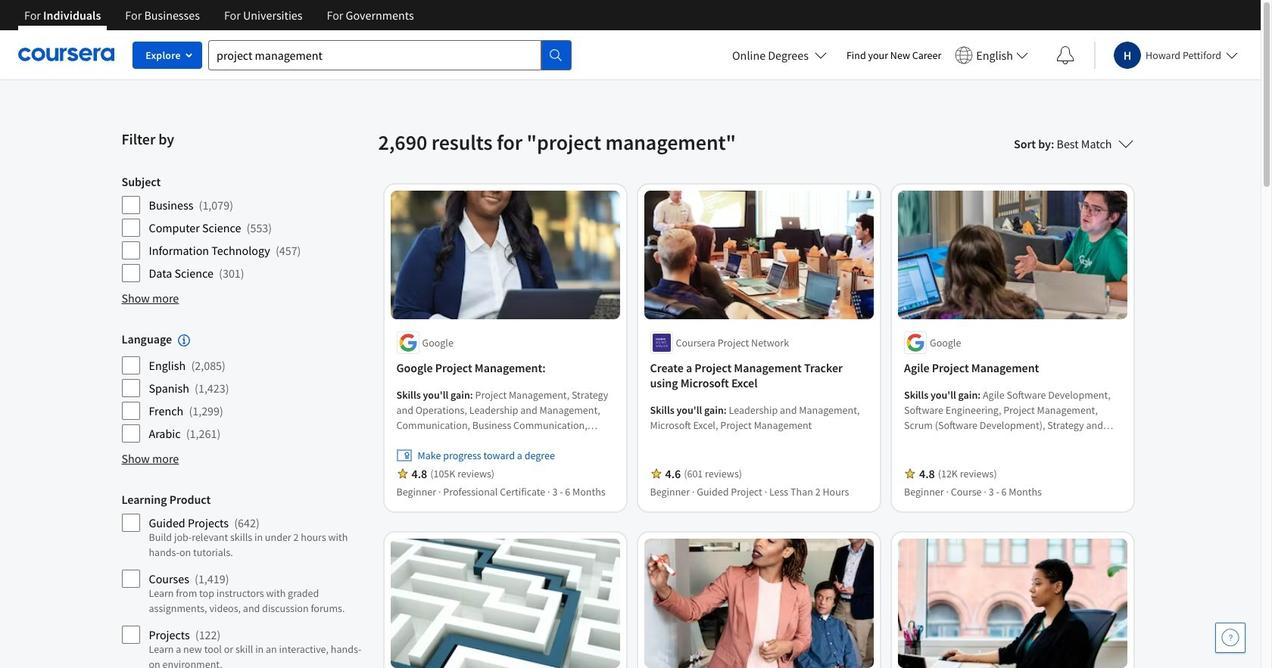 Task type: describe. For each thing, give the bounding box(es) containing it.
1 group from the top
[[122, 174, 369, 283]]

coursera image
[[18, 43, 114, 67]]

What do you want to learn? text field
[[208, 40, 541, 70]]

2 group from the top
[[122, 332, 369, 444]]

information about this filter group image
[[178, 335, 190, 347]]



Task type: locate. For each thing, give the bounding box(es) containing it.
2 vertical spatial group
[[122, 492, 369, 669]]

0 vertical spatial group
[[122, 174, 369, 283]]

group
[[122, 174, 369, 283], [122, 332, 369, 444], [122, 492, 369, 669]]

banner navigation
[[12, 0, 426, 42]]

None search field
[[208, 40, 572, 70]]

3 group from the top
[[122, 492, 369, 669]]

help center image
[[1221, 629, 1240, 647]]

1 vertical spatial group
[[122, 332, 369, 444]]



Task type: vqa. For each thing, say whether or not it's contained in the screenshot.
list
no



